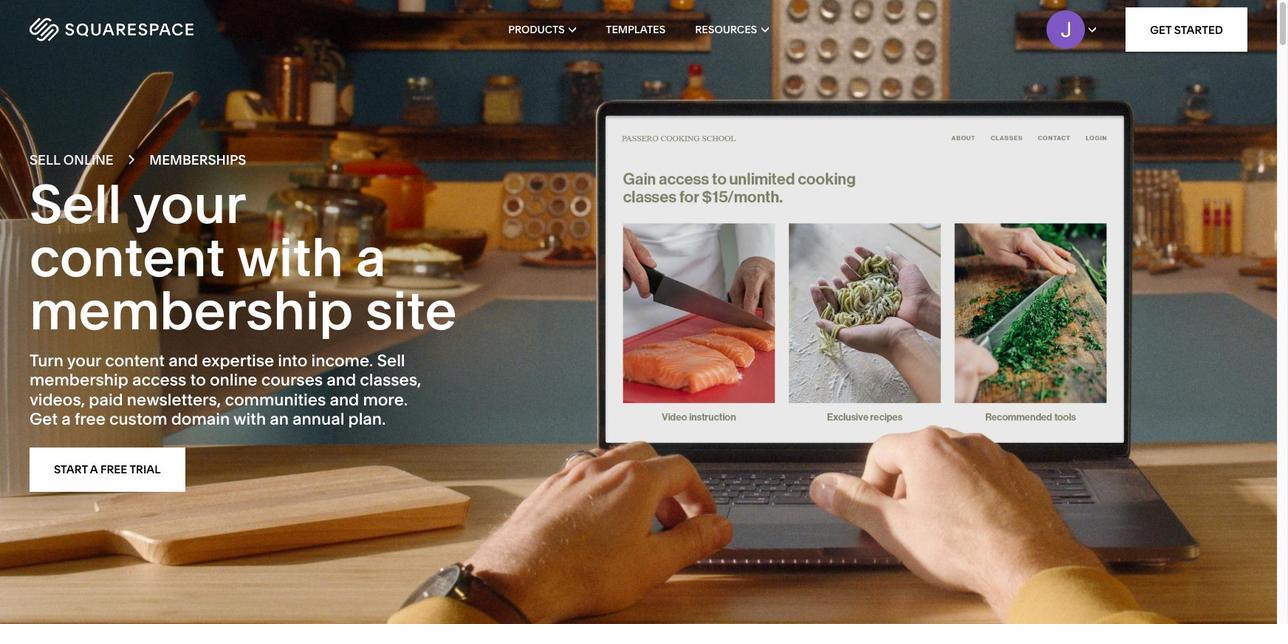Task type: locate. For each thing, give the bounding box(es) containing it.
free
[[75, 410, 106, 430], [100, 463, 127, 477]]

1 vertical spatial your
[[67, 351, 101, 371]]

your right "turn"
[[67, 351, 101, 371]]

a
[[356, 225, 386, 290], [62, 410, 71, 430], [90, 463, 98, 477]]

2 horizontal spatial a
[[356, 225, 386, 290]]

0 horizontal spatial your
[[67, 351, 101, 371]]

content with
[[30, 225, 344, 290]]

0 horizontal spatial a
[[62, 410, 71, 430]]

sell for sell your content with a membership site
[[30, 171, 122, 236]]

membership site
[[30, 278, 457, 343]]

memberships
[[150, 152, 246, 169]]

1 horizontal spatial your
[[133, 171, 245, 236]]

your
[[133, 171, 245, 236], [67, 351, 101, 371]]

get down membership
[[30, 410, 58, 430]]

1 vertical spatial get
[[30, 410, 58, 430]]

0 vertical spatial your
[[133, 171, 245, 236]]

1 vertical spatial a
[[62, 410, 71, 430]]

sell inside "sell your content with a membership site"
[[30, 171, 122, 236]]

annual
[[293, 410, 345, 430]]

2 vertical spatial sell
[[377, 351, 405, 371]]

your inside "sell your content with a membership site"
[[133, 171, 245, 236]]

resources
[[696, 23, 758, 36]]

0 vertical spatial a
[[356, 225, 386, 290]]

get left started
[[1151, 23, 1172, 37]]

sell online link
[[30, 152, 114, 169]]

plan.
[[348, 410, 386, 430]]

communities
[[225, 390, 326, 410]]

your down memberships
[[133, 171, 245, 236]]

2 vertical spatial a
[[90, 463, 98, 477]]

sell for sell online
[[30, 152, 60, 169]]

sell left online
[[30, 152, 60, 169]]

0 horizontal spatial get
[[30, 410, 58, 430]]

get started
[[1151, 23, 1224, 37]]

free down membership
[[75, 410, 106, 430]]

and
[[169, 351, 198, 371], [327, 371, 356, 391], [330, 390, 359, 410]]

and up annual
[[327, 371, 356, 391]]

free inside start a free trial link
[[100, 463, 127, 477]]

products button
[[509, 0, 577, 59]]

0 vertical spatial free
[[75, 410, 106, 430]]

0 vertical spatial get
[[1151, 23, 1172, 37]]

1 horizontal spatial get
[[1151, 23, 1172, 37]]

sell down sell online
[[30, 171, 122, 236]]

your inside turn your content and expertise into income. sell membership access to online courses and classes, videos, paid newsletters, communities and more. get a free custom domain with an annual plan.
[[67, 351, 101, 371]]

get inside turn your content and expertise into income. sell membership access to online courses and classes, videos, paid newsletters, communities and more. get a free custom domain with an annual plan.
[[30, 410, 58, 430]]

sell your content with a membership site
[[30, 171, 457, 343]]

expertise
[[202, 351, 274, 371]]

your for turn
[[67, 351, 101, 371]]

an
[[270, 410, 289, 430]]

sell up more.
[[377, 351, 405, 371]]

sell
[[30, 152, 60, 169], [30, 171, 122, 236], [377, 351, 405, 371]]

more.
[[363, 390, 408, 410]]

videos,
[[30, 390, 85, 410]]

free left trial
[[100, 463, 127, 477]]

squarespace logo link
[[30, 18, 273, 41]]

1 vertical spatial free
[[100, 463, 127, 477]]

get
[[1151, 23, 1172, 37], [30, 410, 58, 430]]

started
[[1175, 23, 1224, 37]]

trial
[[130, 463, 161, 477]]

0 vertical spatial sell
[[30, 152, 60, 169]]

1 vertical spatial sell
[[30, 171, 122, 236]]

turn your content and expertise into income. sell membership access to online courses and classes, videos, paid newsletters, communities and more. get a free custom domain with an annual plan.
[[30, 351, 422, 430]]



Task type: vqa. For each thing, say whether or not it's contained in the screenshot.
Start with Comet BUTTON
no



Task type: describe. For each thing, give the bounding box(es) containing it.
resources button
[[696, 0, 769, 59]]

paid
[[89, 390, 123, 410]]

online
[[63, 152, 114, 169]]

products
[[509, 23, 565, 36]]

newsletters,
[[127, 390, 221, 410]]

content
[[105, 351, 165, 371]]

income.
[[311, 351, 373, 371]]

to
[[190, 371, 206, 391]]

1 horizontal spatial a
[[90, 463, 98, 477]]

domain
[[171, 410, 230, 430]]

access
[[132, 371, 187, 391]]

templates
[[606, 23, 666, 36]]

a inside turn your content and expertise into income. sell membership access to online courses and classes, videos, paid newsletters, communities and more. get a free custom domain with an annual plan.
[[62, 410, 71, 430]]

start a free trial link
[[30, 448, 185, 492]]

start a free trial
[[54, 463, 161, 477]]

membership
[[30, 371, 129, 391]]

get started link
[[1126, 7, 1248, 52]]

free inside turn your content and expertise into income. sell membership access to online courses and classes, videos, paid newsletters, communities and more. get a free custom domain with an annual plan.
[[75, 410, 106, 430]]

and down income.
[[330, 390, 359, 410]]

sell online
[[30, 152, 114, 169]]

classes,
[[360, 371, 422, 391]]

start
[[54, 463, 88, 477]]

your for sell
[[133, 171, 245, 236]]

templates link
[[606, 0, 666, 59]]

squarespace logo image
[[30, 18, 194, 41]]

a inside "sell your content with a membership site"
[[356, 225, 386, 290]]

with
[[233, 410, 266, 430]]

and up newsletters,
[[169, 351, 198, 371]]

sell inside turn your content and expertise into income. sell membership access to online courses and classes, videos, paid newsletters, communities and more. get a free custom domain with an annual plan.
[[377, 351, 405, 371]]

courses
[[261, 371, 323, 391]]

custom
[[109, 410, 167, 430]]

online
[[210, 371, 258, 391]]

into
[[278, 351, 308, 371]]

turn
[[30, 351, 64, 371]]



